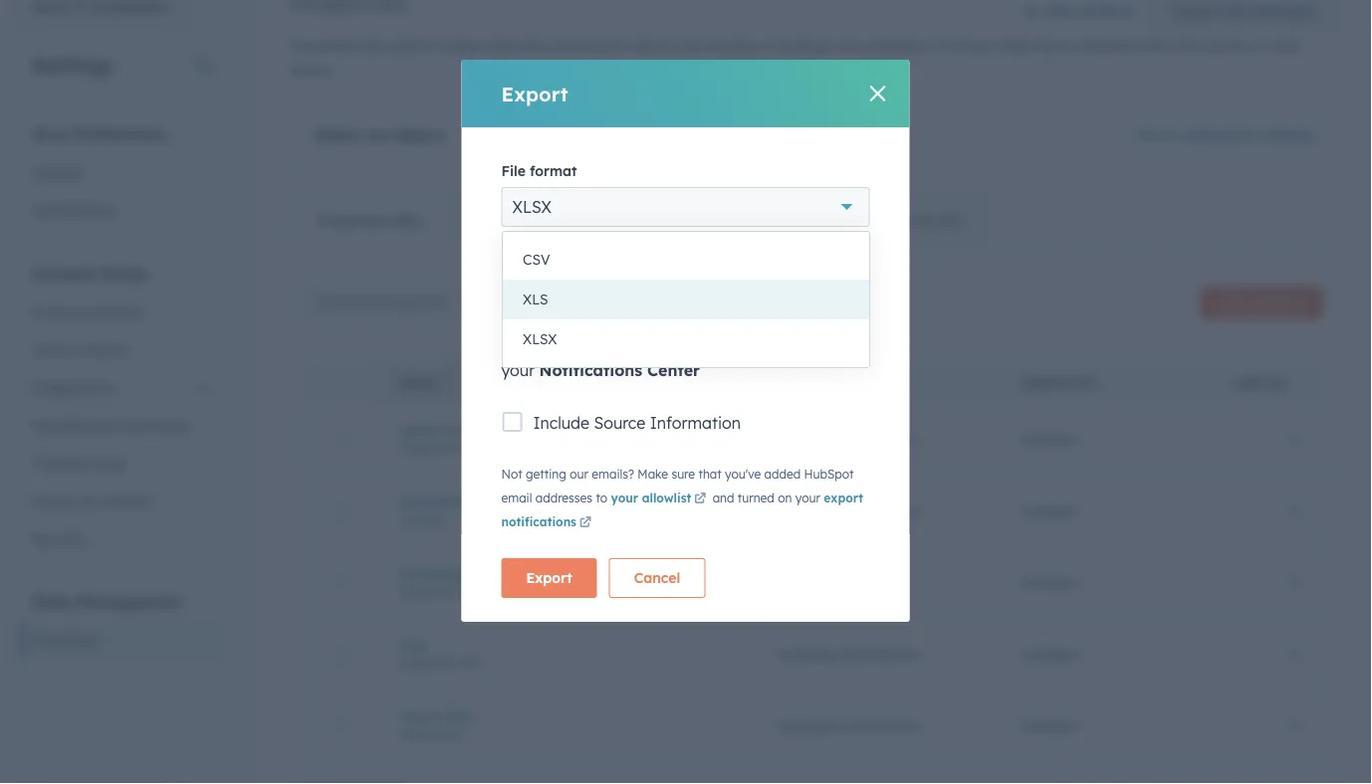Task type: describe. For each thing, give the bounding box(es) containing it.
export inside xlsx files support a maximum of 1 million rows of data. choose csv file format to export more rows of data.
[[606, 268, 643, 283]]

create
[[1217, 295, 1255, 310]]

not
[[501, 467, 523, 482]]

close date date picker
[[400, 709, 475, 743]]

integrations button
[[20, 369, 223, 407]]

company information for revenue
[[775, 503, 920, 520]]

your inside and posted in your
[[501, 361, 535, 380]]

last
[[495, 565, 520, 583]]

file inside the exported file will be emailed to b0bth3builder2k23@gmail.com
[[605, 313, 628, 333]]

booking
[[524, 565, 582, 583]]

like
[[1146, 37, 1168, 54]]

properties are used to collect and store information about your records in hubspot. for example, a contact might have properties like first name or lead status.
[[290, 37, 1299, 78]]

archived properties (0) link
[[781, 197, 988, 245]]

archived
[[810, 212, 867, 230]]

and turned on your
[[709, 491, 824, 506]]

more
[[646, 268, 675, 283]]

company for revenue
[[775, 503, 839, 520]]

maximum
[[618, 244, 675, 259]]

& for users
[[73, 341, 83, 359]]

1 vertical spatial date
[[400, 728, 427, 743]]

emailed
[[684, 313, 743, 333]]

general link
[[20, 154, 223, 192]]

tracking
[[32, 455, 87, 472]]

city single-line text
[[400, 637, 483, 671]]

example,
[[867, 37, 926, 54]]

notifications
[[501, 515, 577, 530]]

ascending sort. press to sort descending. image
[[442, 375, 449, 389]]

properties link
[[20, 622, 223, 660]]

properties for properties are used to collect and store information about your records in hubspot. for example, a contact might have properties like first name or lead status.
[[290, 37, 357, 54]]

annual revenue number
[[400, 494, 512, 528]]

export inside button
[[526, 570, 572, 587]]

privacy & consent link
[[20, 483, 223, 520]]

0 vertical spatial format
[[530, 162, 577, 180]]

your preferences element
[[20, 123, 223, 230]]

account for account setup
[[32, 263, 96, 283]]

properties left (0)
[[871, 212, 938, 230]]

line inside about us single-line text
[[439, 441, 458, 456]]

contact
[[943, 37, 993, 54]]

are
[[361, 37, 382, 54]]

notifications for notifications center
[[539, 361, 643, 380]]

0 vertical spatial rows
[[742, 244, 768, 259]]

your inside properties are used to collect and store information about your records in hubspot. for example, a contact might have properties like first name or lead status.
[[675, 37, 704, 54]]

in inside campaign of last booking in meetings tool single-line text
[[586, 565, 599, 583]]

create property
[[1217, 295, 1307, 310]]

logic
[[617, 212, 649, 230]]

for
[[842, 37, 863, 54]]

exported
[[533, 313, 601, 333]]

allowlist
[[642, 491, 691, 506]]

and posted in your
[[501, 337, 857, 380]]

link opens in a new window image for notifications
[[580, 518, 592, 530]]

hubspot for booking
[[1021, 574, 1079, 592]]

0 for line
[[1290, 431, 1299, 448]]

xlsx inside xlsx dropdown button
[[512, 197, 552, 217]]

name button
[[376, 360, 751, 404]]

city
[[400, 637, 428, 655]]

export all properties button
[[1148, 0, 1340, 31]]

single- inside campaign of last booking in meetings tool single-line text
[[400, 584, 439, 599]]

Search search field
[[306, 282, 505, 322]]

xlsx files support a maximum of 1 million rows of data. choose csv file format to export more rows of data.
[[501, 244, 861, 283]]

sure
[[672, 467, 695, 482]]

1 vertical spatial export
[[501, 81, 568, 106]]

information for single-
[[843, 646, 920, 664]]

groups
[[540, 293, 588, 310]]

integrations
[[32, 379, 113, 396]]

used
[[1233, 376, 1266, 391]]

2 0 from the top
[[1290, 503, 1299, 520]]

list box containing csv
[[503, 232, 869, 368]]

account setup
[[32, 263, 147, 283]]

about us single-line text
[[400, 422, 483, 456]]

created by button
[[997, 360, 1204, 404]]

1 horizontal spatial data.
[[786, 244, 815, 259]]

single- inside city single-line text
[[400, 656, 439, 671]]

consent
[[98, 492, 152, 510]]

go to companies settings
[[1137, 126, 1315, 144]]

emails?
[[592, 467, 634, 482]]

make
[[638, 467, 668, 482]]

export inside 'button'
[[1173, 2, 1219, 19]]

status.
[[290, 61, 335, 78]]

account defaults link
[[20, 293, 223, 331]]

tracking code
[[32, 455, 126, 472]]

data management element
[[20, 591, 223, 784]]

press to sort. element for used in
[[1291, 375, 1299, 392]]

your preferences
[[32, 124, 167, 144]]

information
[[650, 413, 741, 433]]

and inside properties are used to collect and store information about your records in hubspot. for example, a contact might have properties like first name or lead status.
[[485, 37, 510, 54]]

a inside properties are used to collect and store information about your records in hubspot. for example, a contact might have properties like first name or lead status.
[[930, 37, 939, 54]]

export notifications
[[501, 491, 864, 530]]

1
[[693, 244, 699, 259]]

setup
[[101, 263, 147, 283]]

cancel button
[[609, 559, 705, 599]]

an
[[368, 125, 388, 145]]

account setup element
[[20, 262, 223, 558]]

properties inside popup button
[[582, 125, 659, 145]]

in
[[1270, 376, 1285, 391]]

all groups
[[518, 293, 588, 310]]

company information for single-
[[775, 646, 920, 664]]

notifications link
[[20, 192, 223, 230]]

properties for properties
[[32, 632, 99, 649]]

go
[[1137, 126, 1157, 144]]

your
[[32, 124, 69, 144]]

notifications for notifications
[[32, 202, 117, 219]]

ascending sort. press to sort descending. element
[[442, 375, 449, 392]]

text inside campaign of last booking in meetings tool single-line text
[[461, 584, 483, 599]]

press to sort. image for created by
[[1102, 375, 1110, 389]]

xlsx button
[[501, 187, 870, 227]]

revenue
[[453, 494, 512, 511]]

or
[[1248, 37, 1262, 54]]

hubspot.
[[776, 37, 838, 54]]

security
[[32, 530, 85, 548]]

csv inside xlsx files support a maximum of 1 million rows of data. choose csv file format to export more rows of data.
[[501, 268, 525, 283]]

data for data management
[[32, 592, 71, 612]]

file
[[501, 162, 526, 180]]

name inside properties are used to collect and store information about your records in hubspot. for example, a contact might have properties like first name or lead status.
[[1204, 37, 1244, 54]]

million
[[702, 244, 738, 259]]

group
[[775, 376, 819, 391]]

us
[[446, 422, 463, 439]]

hubspot for text
[[1021, 646, 1079, 664]]

single- inside about us single-line text
[[400, 441, 439, 456]]

link opens in a new window image for allowlist
[[694, 494, 706, 506]]

tracking code link
[[20, 445, 223, 483]]

file inside xlsx files support a maximum of 1 million rows of data. choose csv file format to export more rows of data.
[[528, 268, 545, 283]]

will
[[632, 313, 656, 333]]

conditional property logic
[[478, 212, 649, 230]]

information inside properties are used to collect and store information about your records in hubspot. for example, a contact might have properties like first name or lead status.
[[551, 37, 628, 54]]

general
[[32, 164, 83, 181]]

data quality button
[[1005, 0, 1136, 31]]

campaign
[[400, 565, 472, 583]]

lead
[[1266, 37, 1299, 54]]

preferences
[[73, 124, 167, 144]]

company inside popup button
[[505, 125, 578, 145]]

all groups button
[[505, 282, 615, 322]]

settings
[[1260, 126, 1315, 144]]

might
[[997, 37, 1035, 54]]

properties inside 'button'
[[1244, 2, 1315, 19]]



Task type: locate. For each thing, give the bounding box(es) containing it.
in right booking
[[586, 565, 599, 583]]

account
[[32, 263, 96, 283], [32, 303, 85, 321]]

& for privacy
[[84, 492, 94, 510]]

1 0 from the top
[[1290, 431, 1299, 448]]

1 horizontal spatial property
[[1258, 295, 1307, 310]]

1 vertical spatial single-
[[400, 584, 439, 599]]

press to sort. image inside group button
[[825, 375, 832, 389]]

rows down 1
[[678, 268, 704, 283]]

properties left (90)
[[319, 212, 390, 230]]

in
[[761, 37, 773, 54], [843, 337, 857, 357], [586, 565, 599, 583]]

1 vertical spatial xlsx
[[501, 244, 531, 259]]

to inside the exported file will be emailed to b0bth3builder2k23@gmail.com
[[748, 313, 763, 333]]

(0)
[[942, 212, 960, 230]]

text up close date date picker
[[461, 656, 483, 671]]

0 horizontal spatial rows
[[678, 268, 704, 283]]

line inside campaign of last booking in meetings tool single-line text
[[439, 584, 458, 599]]

0 vertical spatial date
[[441, 709, 475, 726]]

press to sort. image
[[825, 375, 832, 389], [1102, 375, 1110, 389]]

account defaults
[[32, 303, 144, 321]]

data. down million on the right top of page
[[723, 268, 752, 283]]

to right emailed
[[748, 313, 763, 333]]

text
[[461, 441, 483, 456], [461, 584, 483, 599], [461, 656, 483, 671]]

1 horizontal spatial press to sort. element
[[1102, 375, 1110, 392]]

1 horizontal spatial name
[[1204, 37, 1244, 54]]

1 vertical spatial data
[[32, 592, 71, 612]]

1 vertical spatial property
[[1258, 295, 1307, 310]]

single- down about
[[400, 441, 439, 456]]

xlsx left files
[[501, 244, 531, 259]]

0 vertical spatial notifications
[[32, 202, 117, 219]]

your right about at top
[[675, 37, 704, 54]]

and left store
[[485, 37, 510, 54]]

1 horizontal spatial date
[[441, 709, 475, 726]]

data inside button
[[1045, 2, 1080, 19]]

hubspot for picker
[[1021, 718, 1079, 735]]

0 vertical spatial xlsx
[[512, 197, 552, 217]]

2 company information from the top
[[775, 503, 920, 520]]

choose
[[819, 244, 861, 259]]

1 horizontal spatial file
[[605, 313, 628, 333]]

company for us
[[775, 431, 839, 448]]

line down us
[[439, 441, 458, 456]]

0 horizontal spatial in
[[586, 565, 599, 583]]

date up picker
[[441, 709, 475, 726]]

press to sort. element inside group button
[[825, 375, 832, 392]]

in right posted
[[843, 337, 857, 357]]

and for not getting our emails? make sure that you've added hubspot email addresses to
[[713, 491, 734, 506]]

0 vertical spatial file
[[528, 268, 545, 283]]

campaign of last booking in meetings tool button
[[400, 565, 728, 583]]

in inside and posted in your
[[843, 337, 857, 357]]

conditional property logic link
[[449, 197, 677, 245]]

properties inside the data management element
[[32, 632, 99, 649]]

(90)
[[394, 212, 421, 230]]

date
[[441, 709, 475, 726], [400, 728, 427, 743]]

2 horizontal spatial in
[[843, 337, 857, 357]]

press to sort. image for group
[[825, 375, 832, 389]]

to right go
[[1161, 126, 1176, 144]]

1 vertical spatial rows
[[678, 268, 704, 283]]

of down million on the right top of page
[[708, 268, 719, 283]]

xls button
[[503, 280, 869, 320]]

4 0 from the top
[[1290, 646, 1299, 664]]

properties (90)
[[319, 212, 421, 230]]

information for us
[[843, 431, 920, 448]]

1 vertical spatial text
[[461, 584, 483, 599]]

2 single- from the top
[[400, 584, 439, 599]]

properties up logic
[[582, 125, 659, 145]]

data quality
[[1045, 2, 1135, 19]]

1 horizontal spatial a
[[930, 37, 939, 54]]

file up 'xls'
[[528, 268, 545, 283]]

property
[[557, 212, 614, 230], [1258, 295, 1307, 310]]

created
[[1021, 376, 1077, 391]]

0 horizontal spatial property
[[557, 212, 614, 230]]

properties inside properties are used to collect and store information about your records in hubspot. for example, a contact might have properties like first name or lead status.
[[290, 37, 357, 54]]

property inside tab list
[[557, 212, 614, 230]]

text inside city single-line text
[[461, 656, 483, 671]]

1 vertical spatial properties
[[1075, 37, 1142, 54]]

and for the exported file will be emailed to
[[754, 337, 782, 357]]

1 horizontal spatial and
[[713, 491, 734, 506]]

tab panel
[[290, 245, 1340, 784]]

annual
[[400, 494, 449, 511]]

line up close date date picker
[[439, 656, 458, 671]]

1 horizontal spatial properties
[[1075, 37, 1142, 54]]

1 vertical spatial line
[[439, 584, 458, 599]]

xlsx down file format
[[512, 197, 552, 217]]

export right on
[[824, 491, 864, 506]]

of right million on the right top of page
[[771, 244, 783, 259]]

first
[[1171, 37, 1200, 54]]

xlsx
[[512, 197, 552, 217], [501, 244, 531, 259], [523, 331, 557, 348]]

city button
[[400, 637, 728, 655]]

data.
[[786, 244, 815, 259], [723, 268, 752, 283]]

format up groups
[[549, 268, 587, 283]]

center
[[647, 361, 700, 380]]

single- down city
[[400, 656, 439, 671]]

property for conditional
[[557, 212, 614, 230]]

object:
[[393, 125, 446, 145]]

0 horizontal spatial press to sort. element
[[825, 375, 832, 392]]

text inside about us single-line text
[[461, 441, 483, 456]]

format right file
[[530, 162, 577, 180]]

0 horizontal spatial date
[[400, 728, 427, 743]]

format inside xlsx files support a maximum of 1 million rows of data. choose csv file format to export more rows of data.
[[549, 268, 587, 283]]

in inside properties are used to collect and store information about your records in hubspot. for example, a contact might have properties like first name or lead status.
[[761, 37, 773, 54]]

press to sort. element for created by
[[1102, 375, 1110, 392]]

& right users
[[73, 341, 83, 359]]

1 vertical spatial in
[[843, 337, 857, 357]]

0 horizontal spatial press to sort. image
[[825, 375, 832, 389]]

1 line from the top
[[439, 441, 458, 456]]

press to sort. image inside created by button
[[1102, 375, 1110, 389]]

your down the
[[501, 361, 535, 380]]

2 horizontal spatial and
[[754, 337, 782, 357]]

0 horizontal spatial data.
[[723, 268, 752, 283]]

export button
[[501, 559, 597, 599]]

information for date
[[843, 718, 920, 735]]

press to sort. element for group
[[825, 375, 832, 392]]

property up the support
[[557, 212, 614, 230]]

xlsx inside xlsx files support a maximum of 1 million rows of data. choose csv file format to export more rows of data.
[[501, 244, 531, 259]]

name left the ascending sort. press to sort descending. element
[[400, 376, 436, 391]]

line down campaign
[[439, 584, 458, 599]]

single-
[[400, 441, 439, 456], [400, 584, 439, 599], [400, 656, 439, 671]]

1 press to sort. image from the left
[[825, 375, 832, 389]]

company for date
[[775, 718, 839, 735]]

marketplace downloads link
[[20, 407, 223, 445]]

2 vertical spatial properties
[[582, 125, 659, 145]]

0 horizontal spatial name
[[400, 376, 436, 391]]

the
[[501, 313, 528, 333]]

1 single- from the top
[[400, 441, 439, 456]]

records
[[708, 37, 757, 54]]

picker
[[431, 728, 465, 743]]

name left the or
[[1204, 37, 1244, 54]]

1 account from the top
[[32, 263, 96, 283]]

company information
[[775, 431, 920, 448], [775, 503, 920, 520], [775, 646, 920, 664], [775, 718, 920, 735]]

properties up lead
[[1244, 2, 1315, 19]]

1 vertical spatial format
[[549, 268, 587, 283]]

1 horizontal spatial rows
[[742, 244, 768, 259]]

name inside button
[[400, 376, 436, 391]]

of left 1
[[678, 244, 690, 259]]

all
[[1223, 2, 1240, 19]]

users
[[32, 341, 69, 359]]

1 vertical spatial and
[[754, 337, 782, 357]]

properties up status.
[[290, 37, 357, 54]]

to inside properties are used to collect and store information about your records in hubspot. for example, a contact might have properties like first name or lead status.
[[422, 37, 435, 54]]

privacy & consent
[[32, 492, 152, 510]]

properties inside properties are used to collect and store information about your records in hubspot. for example, a contact might have properties like first name or lead status.
[[1075, 37, 1142, 54]]

properties down quality at the top right
[[1075, 37, 1142, 54]]

csv up 'all'
[[501, 268, 525, 283]]

code
[[91, 455, 126, 472]]

2 account from the top
[[32, 303, 85, 321]]

0 vertical spatial property
[[557, 212, 614, 230]]

notifications down "b0bth3builder2k23@gmail.com"
[[539, 361, 643, 380]]

your right on
[[795, 491, 821, 506]]

archived properties (0)
[[810, 212, 960, 230]]

1 vertical spatial file
[[605, 313, 628, 333]]

tool
[[671, 565, 698, 583]]

csv
[[523, 251, 550, 268], [501, 268, 525, 283]]

text down us
[[461, 441, 483, 456]]

csv inside button
[[523, 251, 550, 268]]

create property button
[[1200, 287, 1324, 319]]

a inside xlsx files support a maximum of 1 million rows of data. choose csv file format to export more rows of data.
[[607, 244, 615, 259]]

0 horizontal spatial a
[[607, 244, 615, 259]]

conditional
[[478, 212, 553, 230]]

quality
[[1084, 2, 1135, 19]]

company properties button
[[494, 116, 745, 155]]

text down campaign
[[461, 584, 483, 599]]

file up "b0bth3builder2k23@gmail.com"
[[605, 313, 628, 333]]

1 vertical spatial account
[[32, 303, 85, 321]]

0
[[1290, 431, 1299, 448], [1290, 503, 1299, 520], [1290, 574, 1299, 592], [1290, 646, 1299, 664], [1290, 718, 1299, 735]]

press to sort. element inside created by button
[[1102, 375, 1110, 392]]

0 vertical spatial export
[[606, 268, 643, 283]]

0 horizontal spatial export
[[606, 268, 643, 283]]

0 vertical spatial and
[[485, 37, 510, 54]]

you've
[[725, 467, 761, 482]]

4 company information from the top
[[775, 718, 920, 735]]

press to sort. image right group
[[825, 375, 832, 389]]

csv up 'xls'
[[523, 251, 550, 268]]

tab panel containing all groups
[[290, 245, 1340, 784]]

close
[[400, 709, 437, 726]]

account up the account defaults
[[32, 263, 96, 283]]

2 press to sort. element from the left
[[1102, 375, 1110, 392]]

annual revenue button
[[400, 494, 728, 511]]

3 line from the top
[[439, 656, 458, 671]]

have
[[1039, 37, 1071, 54]]

1 vertical spatial a
[[607, 244, 615, 259]]

users & teams link
[[20, 331, 223, 369]]

export dialog
[[462, 60, 910, 622]]

close image
[[870, 86, 886, 102]]

data. left choose
[[786, 244, 815, 259]]

hubspot inside not getting our emails? make sure that you've added hubspot email addresses to
[[804, 467, 854, 482]]

defaults
[[89, 303, 144, 321]]

company information for date
[[775, 718, 920, 735]]

0 vertical spatial data.
[[786, 244, 815, 259]]

2 vertical spatial in
[[586, 565, 599, 583]]

marketplace downloads
[[32, 417, 190, 434]]

notifications down general
[[32, 202, 117, 219]]

tab list containing properties (90)
[[290, 196, 989, 246]]

about
[[400, 422, 442, 439]]

export
[[1173, 2, 1219, 19], [501, 81, 568, 106], [526, 570, 572, 587]]

0 vertical spatial data
[[1045, 2, 1080, 19]]

link opens in a new window image
[[694, 491, 706, 509]]

management
[[76, 592, 181, 612]]

0 for picker
[[1290, 718, 1299, 735]]

press to sort. image
[[1291, 375, 1299, 389]]

0 horizontal spatial data
[[32, 592, 71, 612]]

rows
[[742, 244, 768, 259], [678, 268, 704, 283]]

go to companies settings button
[[1137, 126, 1315, 144]]

a right the support
[[607, 244, 615, 259]]

csv button
[[503, 240, 869, 280]]

export notifications link
[[501, 491, 864, 533]]

xlsx down all groups
[[523, 331, 557, 348]]

0 for booking
[[1290, 574, 1299, 592]]

file format
[[501, 162, 577, 180]]

export down store
[[501, 81, 568, 106]]

0 vertical spatial single-
[[400, 441, 439, 456]]

export down maximum
[[606, 268, 643, 283]]

export left all
[[1173, 2, 1219, 19]]

press to sort. element right group
[[825, 375, 832, 392]]

data
[[1045, 2, 1080, 19], [32, 592, 71, 612]]

notifications
[[32, 202, 117, 219], [539, 361, 643, 380]]

press to sort. element inside used in button
[[1291, 375, 1299, 392]]

press to sort. element right in
[[1291, 375, 1299, 392]]

cancel
[[634, 570, 681, 587]]

single- down campaign
[[400, 584, 439, 599]]

2 press to sort. image from the left
[[1102, 375, 1110, 389]]

0 vertical spatial name
[[1204, 37, 1244, 54]]

& inside users & teams link
[[73, 341, 83, 359]]

notifications inside the your preferences element
[[32, 202, 117, 219]]

2 horizontal spatial properties
[[1244, 2, 1315, 19]]

1 horizontal spatial &
[[84, 492, 94, 510]]

to inside xlsx files support a maximum of 1 million rows of data. choose csv file format to export more rows of data.
[[591, 268, 602, 283]]

link opens in a new window image inside your allowlist link
[[694, 494, 706, 506]]

all
[[518, 293, 536, 310]]

export all properties
[[1173, 2, 1315, 19]]

2 text from the top
[[461, 584, 483, 599]]

hubspot for line
[[1021, 431, 1079, 448]]

properties for properties (90)
[[319, 212, 390, 230]]

to down emails? at the bottom left of page
[[596, 491, 608, 506]]

your down emails? at the bottom left of page
[[611, 491, 638, 506]]

0 vertical spatial account
[[32, 263, 96, 283]]

and left posted
[[754, 337, 782, 357]]

file
[[528, 268, 545, 283], [605, 313, 628, 333]]

0 horizontal spatial &
[[73, 341, 83, 359]]

3 press to sort. element from the left
[[1291, 375, 1299, 392]]

export inside export notifications
[[824, 491, 864, 506]]

press to sort. element right by
[[1102, 375, 1110, 392]]

2 vertical spatial line
[[439, 656, 458, 671]]

xlsx inside xlsx button
[[523, 331, 557, 348]]

2 vertical spatial export
[[526, 570, 572, 587]]

property right the create
[[1258, 295, 1307, 310]]

1 horizontal spatial in
[[761, 37, 773, 54]]

0 vertical spatial a
[[930, 37, 939, 54]]

company information for us
[[775, 431, 920, 448]]

used in button
[[1204, 360, 1323, 404]]

store
[[514, 37, 547, 54]]

company properties
[[505, 125, 659, 145]]

& inside privacy & consent link
[[84, 492, 94, 510]]

0 for text
[[1290, 646, 1299, 664]]

3 text from the top
[[461, 656, 483, 671]]

notifications inside export dialog
[[539, 361, 643, 380]]

select
[[315, 125, 363, 145]]

downloads
[[117, 417, 190, 434]]

about
[[632, 37, 671, 54]]

0 horizontal spatial notifications
[[32, 202, 117, 219]]

2 vertical spatial single-
[[400, 656, 439, 671]]

account for account defaults
[[32, 303, 85, 321]]

1 horizontal spatial data
[[1045, 2, 1080, 19]]

files
[[534, 244, 557, 259]]

2 line from the top
[[439, 584, 458, 599]]

2 vertical spatial xlsx
[[523, 331, 557, 348]]

in right "records"
[[761, 37, 773, 54]]

groups
[[705, 212, 753, 230]]

used in
[[1233, 376, 1285, 391]]

rows right million on the right top of page
[[742, 244, 768, 259]]

0 horizontal spatial properties
[[582, 125, 659, 145]]

2 vertical spatial and
[[713, 491, 734, 506]]

properties down data management
[[32, 632, 99, 649]]

1 company information from the top
[[775, 431, 920, 448]]

property for create
[[1258, 295, 1307, 310]]

3 company information from the top
[[775, 646, 920, 664]]

1 vertical spatial &
[[84, 492, 94, 510]]

line inside city single-line text
[[439, 656, 458, 671]]

1 horizontal spatial notifications
[[539, 361, 643, 380]]

data management
[[32, 592, 181, 612]]

2 vertical spatial text
[[461, 656, 483, 671]]

xls
[[523, 291, 548, 308]]

1 text from the top
[[461, 441, 483, 456]]

press to sort. element
[[825, 375, 832, 392], [1102, 375, 1110, 392], [1291, 375, 1299, 392]]

of inside campaign of last booking in meetings tool single-line text
[[476, 565, 490, 583]]

list box
[[503, 232, 869, 368]]

of
[[678, 244, 690, 259], [771, 244, 783, 259], [708, 268, 719, 283], [476, 565, 490, 583]]

and inside and posted in your
[[754, 337, 782, 357]]

5 0 from the top
[[1290, 718, 1299, 735]]

0 horizontal spatial and
[[485, 37, 510, 54]]

1 horizontal spatial press to sort. image
[[1102, 375, 1110, 389]]

a left contact
[[930, 37, 939, 54]]

0 vertical spatial line
[[439, 441, 458, 456]]

1 press to sort. element from the left
[[825, 375, 832, 392]]

be
[[660, 313, 679, 333]]

your
[[675, 37, 704, 54], [501, 361, 535, 380], [611, 491, 638, 506], [795, 491, 821, 506]]

data up have at the right of page
[[1045, 2, 1080, 19]]

to right used at the left top
[[422, 37, 435, 54]]

1 horizontal spatial export
[[824, 491, 864, 506]]

used
[[386, 37, 418, 54]]

link opens in a new window image
[[694, 494, 706, 506], [580, 515, 592, 533], [580, 518, 592, 530]]

1 vertical spatial data.
[[723, 268, 752, 283]]

privacy
[[32, 492, 80, 510]]

include
[[533, 413, 590, 433]]

1 vertical spatial name
[[400, 376, 436, 391]]

tab list
[[290, 196, 989, 246]]

data for data quality
[[1045, 2, 1080, 19]]

to down the support
[[591, 268, 602, 283]]

0 vertical spatial text
[[461, 441, 483, 456]]

information for revenue
[[843, 503, 920, 520]]

3 single- from the top
[[400, 656, 439, 671]]

0 vertical spatial &
[[73, 341, 83, 359]]

marketplace
[[32, 417, 113, 434]]

0 vertical spatial export
[[1173, 2, 1219, 19]]

of left the "last"
[[476, 565, 490, 583]]

0 vertical spatial properties
[[1244, 2, 1315, 19]]

0 vertical spatial in
[[761, 37, 773, 54]]

company for single-
[[775, 646, 839, 664]]

1 vertical spatial notifications
[[539, 361, 643, 380]]

3 0 from the top
[[1290, 574, 1299, 592]]

and right link opens in a new window image
[[713, 491, 734, 506]]

& right privacy
[[84, 492, 94, 510]]

data down security
[[32, 592, 71, 612]]

to inside not getting our emails? make sure that you've added hubspot email addresses to
[[596, 491, 608, 506]]

account up users
[[32, 303, 85, 321]]

press to sort. image right by
[[1102, 375, 1110, 389]]

date down close
[[400, 728, 427, 743]]

export right the "last"
[[526, 570, 572, 587]]

the exported file will be emailed to b0bth3builder2k23@gmail.com
[[501, 313, 763, 357]]

1 vertical spatial export
[[824, 491, 864, 506]]

property inside button
[[1258, 295, 1307, 310]]

2 horizontal spatial press to sort. element
[[1291, 375, 1299, 392]]

0 horizontal spatial file
[[528, 268, 545, 283]]



Task type: vqa. For each thing, say whether or not it's contained in the screenshot.
in in the AND POSTED IN YOUR
yes



